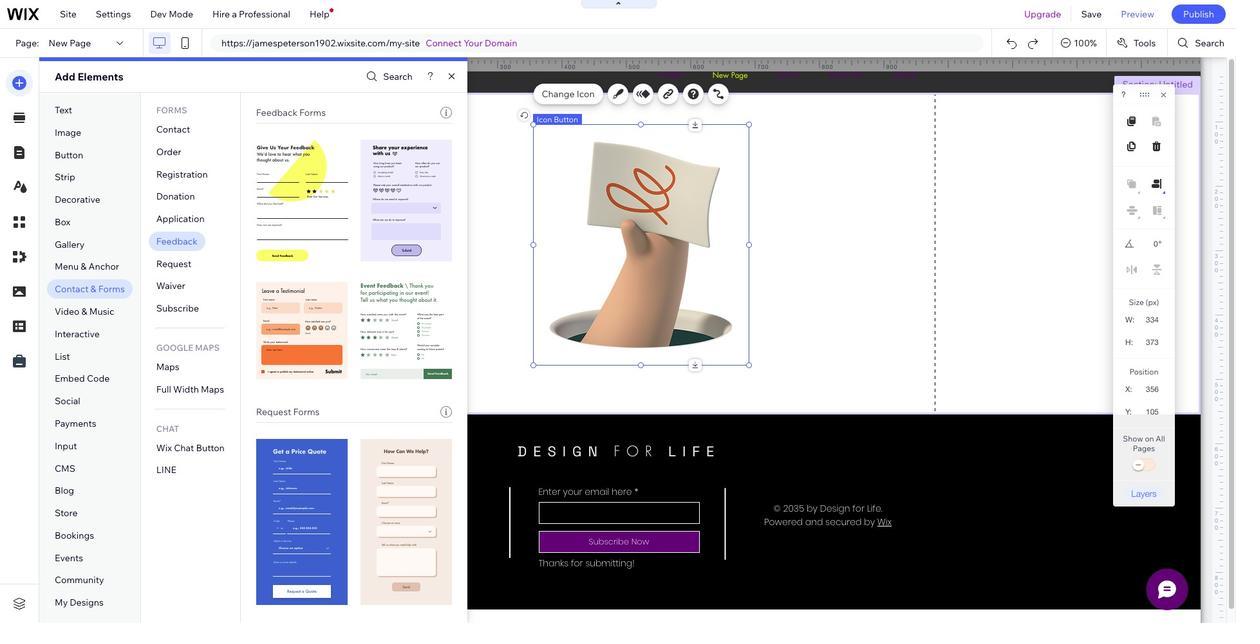 Task type: describe. For each thing, give the bounding box(es) containing it.
800
[[822, 63, 834, 70]]

dev mode
[[150, 8, 193, 20]]

embed
[[55, 373, 85, 385]]

input
[[55, 440, 77, 452]]

site
[[405, 37, 420, 49]]

icon button
[[537, 115, 578, 124]]

my designs
[[55, 597, 104, 609]]

position
[[1130, 367, 1159, 377]]

strip
[[55, 172, 75, 183]]

400
[[565, 63, 576, 70]]

show
[[1123, 434, 1144, 444]]

my
[[55, 597, 68, 609]]

size (px)
[[1129, 298, 1160, 307]]

contact & forms
[[55, 284, 125, 295]]

connect
[[426, 37, 462, 49]]

section: untitled
[[1123, 79, 1194, 90]]

feedback forms
[[256, 107, 326, 119]]

code
[[87, 373, 110, 385]]

payments
[[55, 418, 96, 430]]

y:
[[1126, 408, 1132, 417]]

on
[[1145, 434, 1155, 444]]

?
[[1122, 90, 1126, 99]]

2 vertical spatial button
[[196, 442, 225, 454]]

untitled
[[1160, 79, 1194, 90]]

change icon
[[542, 88, 595, 100]]

store
[[55, 508, 78, 519]]

0 horizontal spatial button
[[55, 149, 83, 161]]

decorative
[[55, 194, 100, 206]]

0 vertical spatial maps
[[195, 343, 220, 353]]

show on all pages
[[1123, 434, 1166, 453]]

300
[[500, 63, 512, 70]]

application
[[156, 213, 205, 225]]

layers
[[1132, 488, 1157, 499]]

0 vertical spatial chat
[[156, 424, 179, 434]]

1 horizontal spatial search
[[1196, 37, 1225, 49]]

°
[[1159, 240, 1162, 249]]

w:
[[1126, 316, 1135, 325]]

hire a professional
[[213, 8, 290, 20]]

list
[[55, 351, 70, 362]]

full
[[156, 384, 171, 395]]

mode
[[169, 8, 193, 20]]

size
[[1129, 298, 1144, 307]]

0 horizontal spatial search button
[[363, 67, 413, 86]]

1 vertical spatial maps
[[156, 361, 180, 373]]

events
[[55, 552, 83, 564]]

2 vertical spatial maps
[[201, 384, 224, 395]]

new page
[[49, 37, 91, 49]]

& for contact
[[91, 284, 96, 295]]

section:
[[1123, 79, 1157, 90]]

request for request
[[156, 258, 191, 270]]

publish button
[[1172, 5, 1226, 24]]

registration
[[156, 168, 208, 180]]

professional
[[239, 8, 290, 20]]

preview button
[[1112, 0, 1164, 28]]

x:
[[1126, 385, 1133, 394]]

1 vertical spatial icon
[[537, 115, 552, 124]]

100% button
[[1054, 29, 1106, 57]]

page
[[70, 37, 91, 49]]

a
[[232, 8, 237, 20]]

wix chat button
[[156, 442, 225, 454]]

cms
[[55, 463, 75, 474]]

(px)
[[1146, 298, 1160, 307]]

box
[[55, 216, 70, 228]]



Task type: locate. For each thing, give the bounding box(es) containing it.
0 horizontal spatial icon
[[537, 115, 552, 124]]

1 horizontal spatial contact
[[156, 124, 190, 135]]

button down change icon
[[554, 115, 578, 124]]

embed code
[[55, 373, 110, 385]]

bookings
[[55, 530, 94, 542]]

feedback for feedback forms
[[256, 107, 298, 119]]

https://jamespeterson1902.wixsite.com/my-site connect your domain
[[222, 37, 518, 49]]

all
[[1156, 434, 1166, 444]]

button down image
[[55, 149, 83, 161]]

switch
[[1132, 457, 1157, 475]]

search down publish button
[[1196, 37, 1225, 49]]

2 horizontal spatial button
[[554, 115, 578, 124]]

video & music
[[55, 306, 114, 318]]

https://jamespeterson1902.wixsite.com/my-
[[222, 37, 405, 49]]

0 vertical spatial button
[[554, 115, 578, 124]]

text
[[55, 104, 72, 116]]

hire
[[213, 8, 230, 20]]

community
[[55, 575, 104, 586]]

500
[[629, 63, 641, 70]]

100%
[[1075, 37, 1097, 49]]

domain
[[485, 37, 518, 49]]

1 horizontal spatial request
[[256, 406, 291, 418]]

maps down google
[[156, 361, 180, 373]]

upgrade
[[1025, 8, 1062, 20]]

& right video
[[82, 306, 87, 318]]

& down menu & anchor
[[91, 284, 96, 295]]

? button
[[1122, 90, 1126, 99]]

feedback
[[256, 107, 298, 119], [156, 236, 198, 247]]

button
[[554, 115, 578, 124], [55, 149, 83, 161], [196, 442, 225, 454]]

button right wix on the bottom left of the page
[[196, 442, 225, 454]]

1 vertical spatial search
[[383, 71, 413, 82]]

save button
[[1072, 0, 1112, 28]]

anchor
[[89, 261, 119, 273]]

request for request forms
[[256, 406, 291, 418]]

donation
[[156, 191, 195, 202]]

1 vertical spatial request
[[256, 406, 291, 418]]

search down site
[[383, 71, 413, 82]]

pages
[[1134, 444, 1156, 453]]

0 vertical spatial icon
[[577, 88, 595, 100]]

maps right the width
[[201, 384, 224, 395]]

google
[[156, 343, 193, 353]]

contact for contact
[[156, 124, 190, 135]]

waiver
[[156, 280, 185, 292]]

add elements
[[55, 70, 123, 83]]

0 horizontal spatial contact
[[55, 284, 89, 295]]

h:
[[1126, 338, 1134, 347]]

new
[[49, 37, 68, 49]]

width
[[173, 384, 199, 395]]

maps
[[195, 343, 220, 353], [156, 361, 180, 373], [201, 384, 224, 395]]

0 horizontal spatial search
[[383, 71, 413, 82]]

search button
[[1169, 29, 1237, 57], [363, 67, 413, 86]]

tools
[[1134, 37, 1156, 49]]

request forms
[[256, 406, 320, 418]]

600
[[693, 63, 705, 70]]

0 vertical spatial contact
[[156, 124, 190, 135]]

social
[[55, 396, 80, 407]]

&
[[81, 261, 87, 273], [91, 284, 96, 295], [82, 306, 87, 318]]

wix
[[156, 442, 172, 454]]

tools button
[[1107, 29, 1168, 57]]

chat up wix on the bottom left of the page
[[156, 424, 179, 434]]

chat
[[156, 424, 179, 434], [174, 442, 194, 454]]

None text field
[[1140, 311, 1165, 328], [1140, 334, 1165, 351], [1139, 403, 1165, 421], [1140, 311, 1165, 328], [1140, 334, 1165, 351], [1139, 403, 1165, 421]]

blog
[[55, 485, 74, 497]]

& right menu
[[81, 261, 87, 273]]

0 vertical spatial search button
[[1169, 29, 1237, 57]]

0 vertical spatial feedback
[[256, 107, 298, 119]]

search button down the https://jamespeterson1902.wixsite.com/my-site connect your domain
[[363, 67, 413, 86]]

0 vertical spatial &
[[81, 261, 87, 273]]

layers button
[[1124, 487, 1165, 500]]

900
[[887, 63, 898, 70]]

icon right change on the top left
[[577, 88, 595, 100]]

save
[[1082, 8, 1102, 20]]

icon
[[577, 88, 595, 100], [537, 115, 552, 124]]

1 vertical spatial button
[[55, 149, 83, 161]]

contact for contact & forms
[[55, 284, 89, 295]]

1 vertical spatial contact
[[55, 284, 89, 295]]

help
[[310, 8, 330, 20]]

dev
[[150, 8, 167, 20]]

chat right wix on the bottom left of the page
[[174, 442, 194, 454]]

elements
[[78, 70, 123, 83]]

1 horizontal spatial feedback
[[256, 107, 298, 119]]

1 horizontal spatial icon
[[577, 88, 595, 100]]

preview
[[1122, 8, 1155, 20]]

forms
[[156, 105, 187, 115], [300, 107, 326, 119], [98, 284, 125, 295], [293, 406, 320, 418]]

search button down publish button
[[1169, 29, 1237, 57]]

full width maps
[[156, 384, 224, 395]]

0 horizontal spatial feedback
[[156, 236, 198, 247]]

2 vertical spatial &
[[82, 306, 87, 318]]

1 vertical spatial search button
[[363, 67, 413, 86]]

add
[[55, 70, 75, 83]]

contact up order
[[156, 124, 190, 135]]

contact
[[156, 124, 190, 135], [55, 284, 89, 295]]

your
[[464, 37, 483, 49]]

interactive
[[55, 328, 100, 340]]

0 vertical spatial search
[[1196, 37, 1225, 49]]

gallery
[[55, 239, 85, 250]]

icon down change on the top left
[[537, 115, 552, 124]]

subscribe
[[156, 303, 199, 314]]

google maps
[[156, 343, 220, 353]]

feedback for feedback
[[156, 236, 198, 247]]

700
[[758, 63, 769, 70]]

change
[[542, 88, 575, 100]]

& for menu
[[81, 261, 87, 273]]

site
[[60, 8, 77, 20]]

designs
[[70, 597, 104, 609]]

1 horizontal spatial search button
[[1169, 29, 1237, 57]]

line
[[156, 465, 176, 476]]

order
[[156, 146, 181, 158]]

video
[[55, 306, 80, 318]]

1 horizontal spatial button
[[196, 442, 225, 454]]

contact up video
[[55, 284, 89, 295]]

None text field
[[1141, 236, 1158, 252], [1139, 381, 1165, 398], [1141, 236, 1158, 252], [1139, 381, 1165, 398]]

settings
[[96, 8, 131, 20]]

image
[[55, 127, 81, 138]]

publish
[[1184, 8, 1215, 20]]

1 vertical spatial feedback
[[156, 236, 198, 247]]

1 vertical spatial &
[[91, 284, 96, 295]]

music
[[89, 306, 114, 318]]

maps right google
[[195, 343, 220, 353]]

0 vertical spatial request
[[156, 258, 191, 270]]

menu
[[55, 261, 79, 273]]

0 horizontal spatial request
[[156, 258, 191, 270]]

& for video
[[82, 306, 87, 318]]

1 vertical spatial chat
[[174, 442, 194, 454]]



Task type: vqa. For each thing, say whether or not it's contained in the screenshot.
Designs
yes



